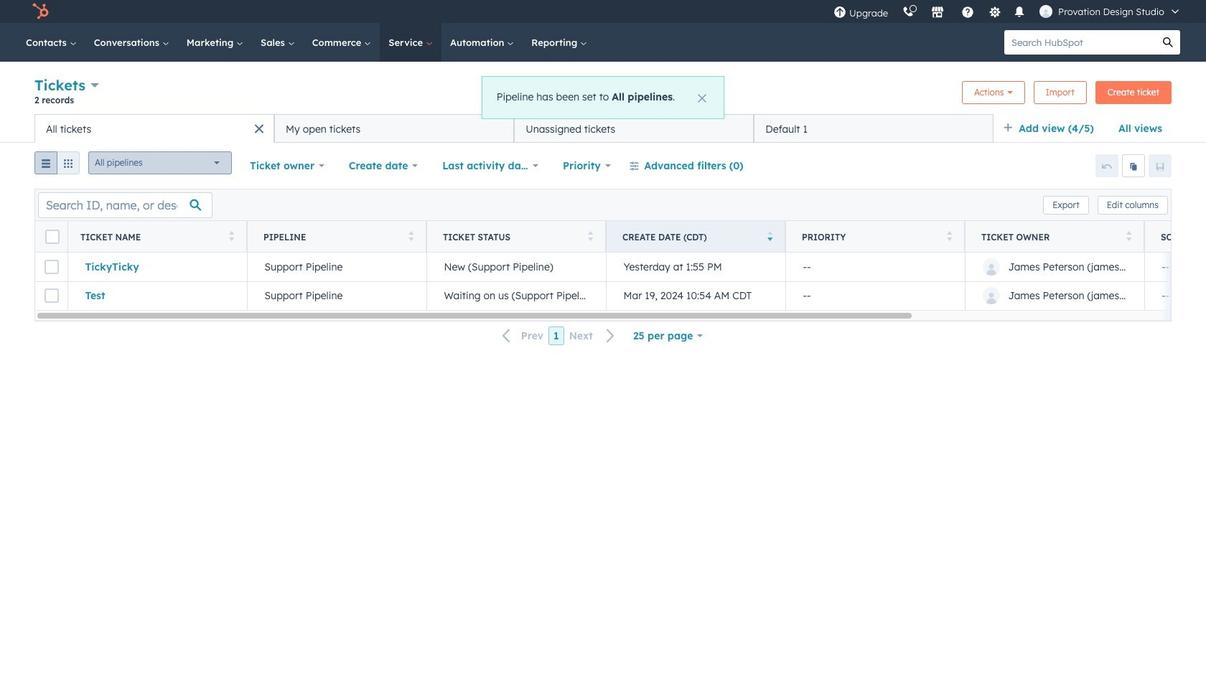 Task type: locate. For each thing, give the bounding box(es) containing it.
1 press to sort. image from the left
[[229, 231, 234, 241]]

descending sort. press to sort ascending. image
[[767, 231, 773, 241]]

press to sort. element
[[229, 231, 234, 243], [408, 231, 414, 243], [588, 231, 593, 243], [947, 231, 952, 243], [1126, 231, 1132, 243]]

2 press to sort. element from the left
[[408, 231, 414, 243]]

marketplaces image
[[931, 6, 944, 19]]

close image
[[698, 94, 707, 103]]

3 press to sort. image from the left
[[1126, 231, 1132, 241]]

2 press to sort. image from the left
[[408, 231, 414, 241]]

james peterson image
[[1040, 5, 1053, 18]]

press to sort. image
[[229, 231, 234, 241], [408, 231, 414, 241]]

group
[[34, 151, 80, 180]]

descending sort. press to sort ascending. element
[[767, 231, 773, 243]]

1 press to sort. element from the left
[[229, 231, 234, 243]]

press to sort. image
[[588, 231, 593, 241], [947, 231, 952, 241], [1126, 231, 1132, 241]]

alert
[[482, 76, 725, 119]]

0 horizontal spatial press to sort. image
[[229, 231, 234, 241]]

0 horizontal spatial press to sort. image
[[588, 231, 593, 241]]

2 horizontal spatial press to sort. image
[[1126, 231, 1132, 241]]

3 press to sort. element from the left
[[588, 231, 593, 243]]

menu
[[826, 0, 1189, 23]]

1 horizontal spatial press to sort. image
[[408, 231, 414, 241]]

1 horizontal spatial press to sort. image
[[947, 231, 952, 241]]

press to sort. image for first press to sort. element
[[229, 231, 234, 241]]

Search ID, name, or description search field
[[38, 192, 213, 218]]

banner
[[34, 75, 1172, 114]]



Task type: vqa. For each thing, say whether or not it's contained in the screenshot.
2nd Press to sort. ELEMENT from the right
yes



Task type: describe. For each thing, give the bounding box(es) containing it.
Search HubSpot search field
[[1004, 30, 1156, 55]]

4 press to sort. element from the left
[[947, 231, 952, 243]]

press to sort. image for 2nd press to sort. element from the left
[[408, 231, 414, 241]]

1 press to sort. image from the left
[[588, 231, 593, 241]]

5 press to sort. element from the left
[[1126, 231, 1132, 243]]

2 press to sort. image from the left
[[947, 231, 952, 241]]

pagination navigation
[[494, 327, 624, 346]]



